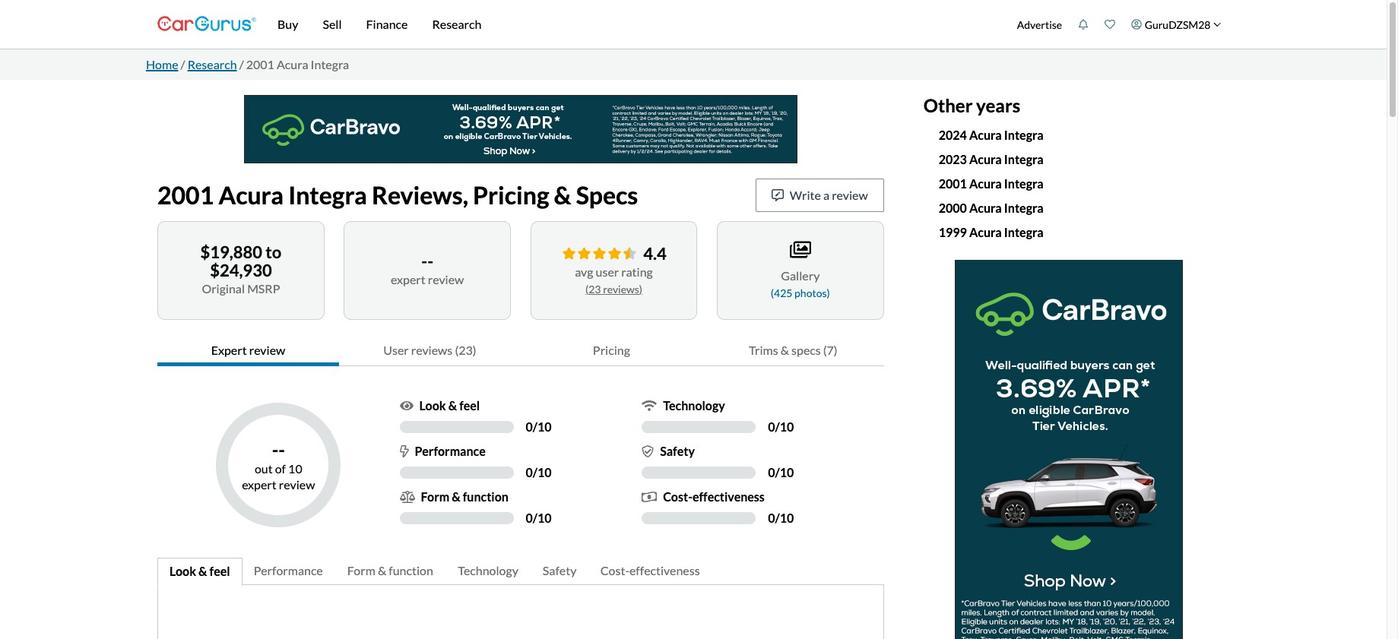 Task type: locate. For each thing, give the bounding box(es) containing it.
safety right technology tab
[[543, 563, 577, 578]]

function down balance scale image on the bottom of page
[[389, 563, 433, 578]]

form right the performance tab
[[347, 563, 376, 578]]

form & function down balance scale image on the bottom of page
[[347, 563, 433, 578]]

look inside look & feel tab
[[170, 564, 196, 579]]

review up reviews
[[428, 272, 464, 287]]

review
[[832, 188, 868, 202], [428, 272, 464, 287], [249, 343, 285, 357], [279, 477, 315, 492]]

eye image
[[400, 400, 413, 412]]

look & feel tab
[[157, 558, 242, 586]]

shield check image
[[642, 446, 654, 458]]

cost-effectiveness right money bill wave "image"
[[663, 490, 765, 504]]

0 vertical spatial technology
[[663, 398, 725, 413]]

1 vertical spatial feel
[[210, 564, 230, 579]]

0 for technology
[[768, 420, 775, 434]]

0 horizontal spatial research
[[188, 57, 237, 71]]

acura for 2001 acura integra
[[969, 176, 1002, 191]]

trims & specs (7) tab
[[702, 335, 884, 367]]

photos)
[[795, 287, 830, 300]]

pricing tab
[[521, 335, 702, 367]]

safety tab
[[543, 563, 577, 578]]

1 horizontal spatial look
[[419, 398, 446, 413]]

2 horizontal spatial 2001
[[939, 176, 967, 191]]

acura
[[277, 57, 308, 71], [969, 128, 1002, 142], [969, 152, 1002, 166], [969, 176, 1002, 191], [219, 180, 284, 210], [969, 201, 1002, 215], [969, 225, 1002, 239]]

safety
[[660, 444, 695, 459], [543, 563, 577, 578]]

cost-effectiveness inside tab list
[[600, 563, 700, 578]]

1 horizontal spatial 2001
[[246, 57, 274, 71]]

expert inside -- out of 10 expert review
[[242, 477, 277, 492]]

function up technology tab
[[463, 490, 509, 504]]

$19,880
[[200, 242, 262, 262]]

1 horizontal spatial technology
[[663, 398, 725, 413]]

0 horizontal spatial function
[[389, 563, 433, 578]]

reviews,
[[372, 180, 468, 210]]

acura down the "2024 acura integra" 'link'
[[969, 152, 1002, 166]]

user
[[383, 343, 409, 357]]

1999 acura integra link
[[939, 225, 1044, 239]]

performance
[[415, 444, 486, 459], [254, 563, 323, 578]]

1 vertical spatial form & function
[[347, 563, 433, 578]]

advertisement region
[[244, 95, 798, 163], [955, 260, 1183, 640]]

look & feel
[[419, 398, 480, 413], [170, 564, 230, 579]]

1 vertical spatial effectiveness
[[630, 563, 700, 578]]

form & function
[[421, 490, 509, 504], [347, 563, 433, 578]]

1 horizontal spatial research
[[432, 17, 482, 31]]

look & feel inside tab
[[170, 564, 230, 579]]

acura up 2023 acura integra on the top right
[[969, 128, 1002, 142]]

2 tab list from the top
[[157, 558, 884, 586]]

0 / 10 for safety
[[768, 465, 794, 480]]

performance inside tab
[[254, 563, 323, 578]]

trims & specs (7)
[[749, 343, 838, 357]]

1 vertical spatial look
[[170, 564, 196, 579]]

1 vertical spatial technology
[[458, 563, 519, 578]]

/ for cost-effectiveness
[[775, 511, 780, 525]]

0 horizontal spatial look
[[170, 564, 196, 579]]

safety right shield check 'image'
[[660, 444, 695, 459]]

2001
[[246, 57, 274, 71], [939, 176, 967, 191], [157, 180, 214, 210]]

research down the cargurus logo homepage link link
[[188, 57, 237, 71]]

expert review
[[211, 343, 285, 357]]

$24,930
[[210, 260, 272, 281]]

1 horizontal spatial look & feel
[[419, 398, 480, 413]]

review right a
[[832, 188, 868, 202]]

2024
[[939, 128, 967, 142]]

integra
[[311, 57, 349, 71], [1004, 128, 1044, 142], [1004, 152, 1044, 166], [1004, 176, 1044, 191], [288, 180, 367, 210], [1004, 201, 1044, 215], [1004, 225, 1044, 239]]

user reviews (23)
[[383, 343, 476, 357]]

expert down out
[[242, 477, 277, 492]]

0 horizontal spatial 2001
[[157, 180, 214, 210]]

gallery (425 photos)
[[771, 268, 830, 300]]

acura up $19,880
[[219, 180, 284, 210]]

user
[[596, 264, 619, 279]]

10
[[538, 420, 552, 434], [780, 420, 794, 434], [288, 461, 302, 476], [538, 465, 552, 480], [780, 465, 794, 480], [538, 511, 552, 525], [780, 511, 794, 525]]

pricing
[[473, 180, 549, 210], [593, 343, 630, 357]]

feel down (23)
[[459, 398, 480, 413]]

1 vertical spatial form
[[347, 563, 376, 578]]

0 horizontal spatial feel
[[210, 564, 230, 579]]

acura up 2000 acura integra
[[969, 176, 1002, 191]]

2 vertical spatial expert
[[242, 477, 277, 492]]

0 vertical spatial effectiveness
[[693, 490, 765, 504]]

technology
[[663, 398, 725, 413], [458, 563, 519, 578]]

-
[[421, 251, 428, 271], [427, 251, 434, 271], [272, 438, 279, 461], [279, 438, 285, 461]]

cost- right safety tab
[[600, 563, 630, 578]]

buy
[[278, 17, 298, 31]]

tab panel
[[157, 585, 884, 640]]

-- expert review
[[391, 251, 464, 287]]

performance tab
[[242, 558, 336, 586]]

& inside tab
[[781, 343, 789, 357]]

0 horizontal spatial form
[[347, 563, 376, 578]]

1 tab list from the top
[[157, 335, 884, 367]]

finance
[[366, 17, 408, 31]]

0 vertical spatial tab list
[[157, 335, 884, 367]]

avg
[[575, 264, 594, 279]]

feel left the performance tab
[[210, 564, 230, 579]]

0 vertical spatial expert
[[391, 272, 426, 287]]

form & function right balance scale image on the bottom of page
[[421, 490, 509, 504]]

10 for safety
[[780, 465, 794, 480]]

original
[[202, 281, 245, 296]]

0 vertical spatial cost-effectiveness
[[663, 490, 765, 504]]

cost- right money bill wave "image"
[[663, 490, 693, 504]]

0 for look & feel
[[526, 420, 533, 434]]

0 for performance
[[526, 465, 533, 480]]

1 vertical spatial performance
[[254, 563, 323, 578]]

1 horizontal spatial safety
[[660, 444, 695, 459]]

review down msrp
[[249, 343, 285, 357]]

expert
[[391, 272, 426, 287], [211, 343, 247, 357], [242, 477, 277, 492]]

advertise
[[1017, 18, 1062, 31]]

cost-effectiveness
[[663, 490, 765, 504], [600, 563, 700, 578]]

1 vertical spatial cost-effectiveness
[[600, 563, 700, 578]]

integra for 2023 acura integra
[[1004, 152, 1044, 166]]

2001 down 2023
[[939, 176, 967, 191]]

technology left safety tab
[[458, 563, 519, 578]]

review inside the write a review button
[[832, 188, 868, 202]]

expert up user
[[391, 272, 426, 287]]

integra for 2000 acura integra
[[1004, 201, 1044, 215]]

2024 acura integra
[[939, 128, 1044, 142]]

2000 acura integra
[[939, 201, 1044, 215]]

1 horizontal spatial advertisement region
[[955, 260, 1183, 640]]

form & function inside tab list
[[347, 563, 433, 578]]

1 vertical spatial pricing
[[593, 343, 630, 357]]

menu
[[1009, 3, 1230, 46]]

expert down 'original'
[[211, 343, 247, 357]]

tab list
[[157, 335, 884, 367], [157, 558, 884, 586]]

1 vertical spatial advertisement region
[[955, 260, 1183, 640]]

wifi image
[[642, 400, 657, 412]]

cost-
[[663, 490, 693, 504], [600, 563, 630, 578]]

1 horizontal spatial cost-
[[663, 490, 693, 504]]

2001 right the research link
[[246, 57, 274, 71]]

technology right wifi icon
[[663, 398, 725, 413]]

1 vertical spatial expert
[[211, 343, 247, 357]]

feel inside tab
[[210, 564, 230, 579]]

1 vertical spatial research
[[188, 57, 237, 71]]

1999 acura integra
[[939, 225, 1044, 239]]

2023 acura integra link
[[939, 152, 1044, 166]]

open notifications image
[[1078, 19, 1089, 30]]

pricing inside the pricing tab
[[593, 343, 630, 357]]

1 horizontal spatial form
[[421, 490, 450, 504]]

cost-effectiveness down money bill wave "image"
[[600, 563, 700, 578]]

1 vertical spatial look & feel
[[170, 564, 230, 579]]

0 / 10 for form & function
[[526, 511, 552, 525]]

10 for form & function
[[538, 511, 552, 525]]

rating
[[622, 264, 653, 279]]

acura up 1999 acura integra
[[969, 201, 1002, 215]]

expert inside tab
[[211, 343, 247, 357]]

0 vertical spatial form
[[421, 490, 450, 504]]

0 horizontal spatial performance
[[254, 563, 323, 578]]

2001 acura integra link
[[939, 176, 1044, 191]]

form
[[421, 490, 450, 504], [347, 563, 376, 578]]

technology tab
[[458, 563, 519, 578]]

form inside tab list
[[347, 563, 376, 578]]

0 horizontal spatial cost-
[[600, 563, 630, 578]]

specs
[[576, 180, 638, 210]]

effectiveness
[[693, 490, 765, 504], [630, 563, 700, 578]]

research
[[432, 17, 482, 31], [188, 57, 237, 71]]

function
[[463, 490, 509, 504], [389, 563, 433, 578]]

0 vertical spatial look & feel
[[419, 398, 480, 413]]

-- out of 10 expert review
[[242, 438, 315, 492]]

0 horizontal spatial advertisement region
[[244, 95, 798, 163]]

/
[[181, 57, 185, 71], [239, 57, 244, 71], [533, 420, 538, 434], [775, 420, 780, 434], [533, 465, 538, 480], [775, 465, 780, 480], [533, 511, 538, 525], [775, 511, 780, 525]]

(23
[[586, 282, 601, 295]]

review down of
[[279, 477, 315, 492]]

research inside dropdown button
[[432, 17, 482, 31]]

0 horizontal spatial pricing
[[473, 180, 549, 210]]

0 / 10 for look & feel
[[526, 420, 552, 434]]

write a review button
[[756, 179, 884, 212]]

0
[[526, 420, 533, 434], [768, 420, 775, 434], [526, 465, 533, 480], [768, 465, 775, 480], [526, 511, 533, 525], [768, 511, 775, 525]]

advertise link
[[1009, 3, 1070, 46]]

look
[[419, 398, 446, 413], [170, 564, 196, 579]]

comment alt edit image
[[772, 189, 784, 202]]

0 / 10 for cost-effectiveness
[[768, 511, 794, 525]]

0 vertical spatial form & function
[[421, 490, 509, 504]]

feel
[[459, 398, 480, 413], [210, 564, 230, 579]]

/ for technology
[[775, 420, 780, 434]]

0 for cost-effectiveness
[[768, 511, 775, 525]]

2001 up $19,880
[[157, 180, 214, 210]]

1 horizontal spatial performance
[[415, 444, 486, 459]]

acura down 2000 acura integra
[[969, 225, 1002, 239]]

integra for 2001 acura integra reviews, pricing & specs
[[288, 180, 367, 210]]

research right finance
[[432, 17, 482, 31]]

0 / 10
[[526, 420, 552, 434], [768, 420, 794, 434], [526, 465, 552, 480], [768, 465, 794, 480], [526, 511, 552, 525], [768, 511, 794, 525]]

menu bar
[[256, 0, 1009, 49]]

1 vertical spatial tab list
[[157, 558, 884, 586]]

bolt image
[[400, 446, 409, 458]]

/ for performance
[[533, 465, 538, 480]]

0 vertical spatial advertisement region
[[244, 95, 798, 163]]

form right balance scale image on the bottom of page
[[421, 490, 450, 504]]

1 vertical spatial function
[[389, 563, 433, 578]]

0 vertical spatial research
[[432, 17, 482, 31]]

0 horizontal spatial safety
[[543, 563, 577, 578]]

0 vertical spatial function
[[463, 490, 509, 504]]

2001 acura integra
[[939, 176, 1044, 191]]

1999
[[939, 225, 967, 239]]

0 vertical spatial feel
[[459, 398, 480, 413]]

other years
[[924, 94, 1021, 116]]

0 / 10 for technology
[[768, 420, 794, 434]]

0 horizontal spatial technology
[[458, 563, 519, 578]]

review inside -- expert review
[[428, 272, 464, 287]]

0 horizontal spatial look & feel
[[170, 564, 230, 579]]

0 vertical spatial safety
[[660, 444, 695, 459]]

home / research / 2001 acura integra
[[146, 57, 349, 71]]

avg user rating (23 reviews)
[[575, 264, 653, 295]]

1 horizontal spatial pricing
[[593, 343, 630, 357]]

&
[[554, 180, 571, 210], [781, 343, 789, 357], [448, 398, 457, 413], [452, 490, 461, 504], [378, 563, 386, 578], [199, 564, 207, 579]]

10 for cost-effectiveness
[[780, 511, 794, 525]]

menu containing advertise
[[1009, 3, 1230, 46]]



Task type: vqa. For each thing, say whether or not it's contained in the screenshot.
FORM
yes



Task type: describe. For each thing, give the bounding box(es) containing it.
1 vertical spatial safety
[[543, 563, 577, 578]]

user icon image
[[1132, 19, 1142, 30]]

acura for 2001 acura integra reviews, pricing & specs
[[219, 180, 284, 210]]

money bill wave image
[[642, 491, 657, 503]]

2001 for 2001 acura integra
[[939, 176, 967, 191]]

0 for safety
[[768, 465, 775, 480]]

out
[[255, 461, 273, 476]]

chevron down image
[[1214, 20, 1222, 28]]

expert review tab
[[157, 335, 339, 367]]

expert inside -- expert review
[[391, 272, 426, 287]]

a
[[824, 188, 830, 202]]

write a review
[[790, 188, 868, 202]]

menu bar containing buy
[[256, 0, 1009, 49]]

user reviews (23) tab
[[339, 335, 521, 367]]

write
[[790, 188, 821, 202]]

integra for 2024 acura integra
[[1004, 128, 1044, 142]]

0 vertical spatial look
[[419, 398, 446, 413]]

sell
[[323, 17, 342, 31]]

0 / 10 for performance
[[526, 465, 552, 480]]

saved cars image
[[1105, 19, 1116, 30]]

(23 reviews) link
[[586, 282, 643, 295]]

years
[[976, 94, 1021, 116]]

reviews)
[[603, 282, 643, 295]]

10 inside -- out of 10 expert review
[[288, 461, 302, 476]]

(425
[[771, 287, 793, 300]]

2024 acura integra link
[[939, 128, 1044, 142]]

reviews
[[411, 343, 453, 357]]

1 horizontal spatial function
[[463, 490, 509, 504]]

home
[[146, 57, 178, 71]]

& inside tab
[[199, 564, 207, 579]]

(23)
[[455, 343, 476, 357]]

finance button
[[354, 0, 420, 49]]

sell button
[[311, 0, 354, 49]]

10 for performance
[[538, 465, 552, 480]]

2000
[[939, 201, 967, 215]]

2023 acura integra
[[939, 152, 1044, 166]]

acura for 2023 acura integra
[[969, 152, 1002, 166]]

review inside expert review tab
[[249, 343, 285, 357]]

balance scale image
[[400, 491, 415, 503]]

home link
[[146, 57, 178, 71]]

form & function tab
[[347, 563, 433, 578]]

0 vertical spatial performance
[[415, 444, 486, 459]]

$19,880 to $24,930 original msrp
[[200, 242, 282, 296]]

4.4
[[644, 243, 667, 263]]

research button
[[420, 0, 494, 49]]

integra for 1999 acura integra
[[1004, 225, 1044, 239]]

acura down buy popup button
[[277, 57, 308, 71]]

(7)
[[823, 343, 838, 357]]

integra for 2001 acura integra
[[1004, 176, 1044, 191]]

to
[[266, 242, 282, 262]]

tab list containing expert review
[[157, 335, 884, 367]]

/ for form & function
[[533, 511, 538, 525]]

acura for 2024 acura integra
[[969, 128, 1002, 142]]

research link
[[188, 57, 237, 71]]

images image
[[790, 240, 811, 259]]

acura for 1999 acura integra
[[969, 225, 1002, 239]]

2000 acura integra link
[[939, 201, 1044, 215]]

trims
[[749, 343, 778, 357]]

msrp
[[247, 281, 280, 296]]

0 vertical spatial pricing
[[473, 180, 549, 210]]

other
[[924, 94, 973, 116]]

review inside -- out of 10 expert review
[[279, 477, 315, 492]]

2001 for 2001 acura integra reviews, pricing & specs
[[157, 180, 214, 210]]

gurudzsm28
[[1145, 18, 1211, 31]]

cargurus logo homepage link image
[[157, 3, 256, 46]]

gurudzsm28 menu item
[[1124, 3, 1230, 46]]

/ for look & feel
[[533, 420, 538, 434]]

0 for form & function
[[526, 511, 533, 525]]

gallery
[[781, 268, 820, 283]]

buy button
[[265, 0, 311, 49]]

technology inside tab list
[[458, 563, 519, 578]]

1 vertical spatial cost-
[[600, 563, 630, 578]]

cost-effectiveness tab
[[600, 563, 700, 578]]

2001 acura integra reviews, pricing & specs
[[157, 180, 638, 210]]

gurudzsm28 button
[[1124, 3, 1230, 46]]

acura for 2000 acura integra
[[969, 201, 1002, 215]]

10 for technology
[[780, 420, 794, 434]]

2023
[[939, 152, 967, 166]]

specs
[[792, 343, 821, 357]]

tab list containing performance
[[157, 558, 884, 586]]

of
[[275, 461, 286, 476]]

cargurus logo homepage link link
[[157, 3, 256, 46]]

0 vertical spatial cost-
[[663, 490, 693, 504]]

1 horizontal spatial feel
[[459, 398, 480, 413]]

/ for safety
[[775, 465, 780, 480]]

10 for look & feel
[[538, 420, 552, 434]]



